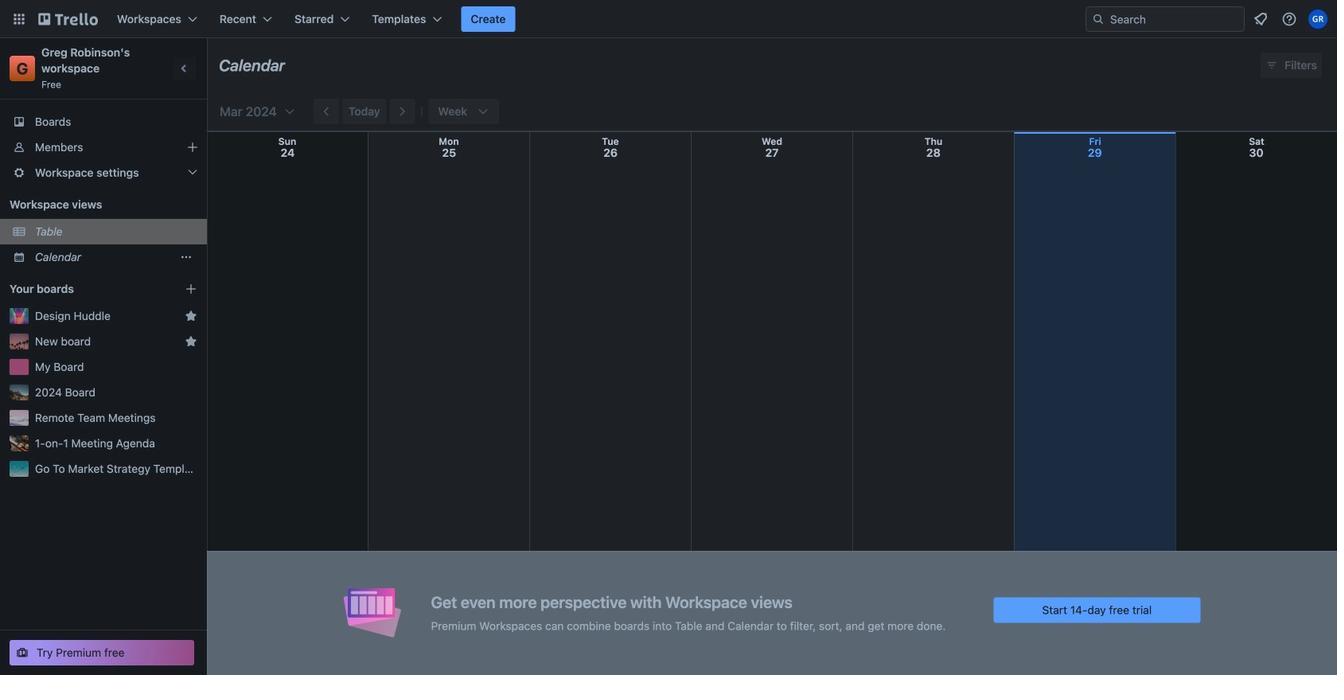 Task type: vqa. For each thing, say whether or not it's contained in the screenshot.
STARRED ICON
yes



Task type: describe. For each thing, give the bounding box(es) containing it.
search image
[[1093, 13, 1105, 25]]

add board image
[[185, 283, 198, 295]]

Search field
[[1086, 6, 1246, 32]]

primary element
[[0, 0, 1338, 38]]

open information menu image
[[1282, 11, 1298, 27]]

back to home image
[[38, 6, 98, 32]]

0 notifications image
[[1252, 10, 1271, 29]]

1 starred icon image from the top
[[185, 310, 198, 323]]

workspace actions menu image
[[180, 251, 193, 264]]



Task type: locate. For each thing, give the bounding box(es) containing it.
greg robinson (gregrobinson96) image
[[1309, 10, 1328, 29]]

workspace navigation collapse icon image
[[174, 57, 196, 80]]

1 vertical spatial starred icon image
[[185, 335, 198, 348]]

2 starred icon image from the top
[[185, 335, 198, 348]]

None text field
[[219, 50, 285, 80]]

your boards with 7 items element
[[10, 280, 161, 299]]

0 vertical spatial starred icon image
[[185, 310, 198, 323]]

starred icon image
[[185, 310, 198, 323], [185, 335, 198, 348]]



